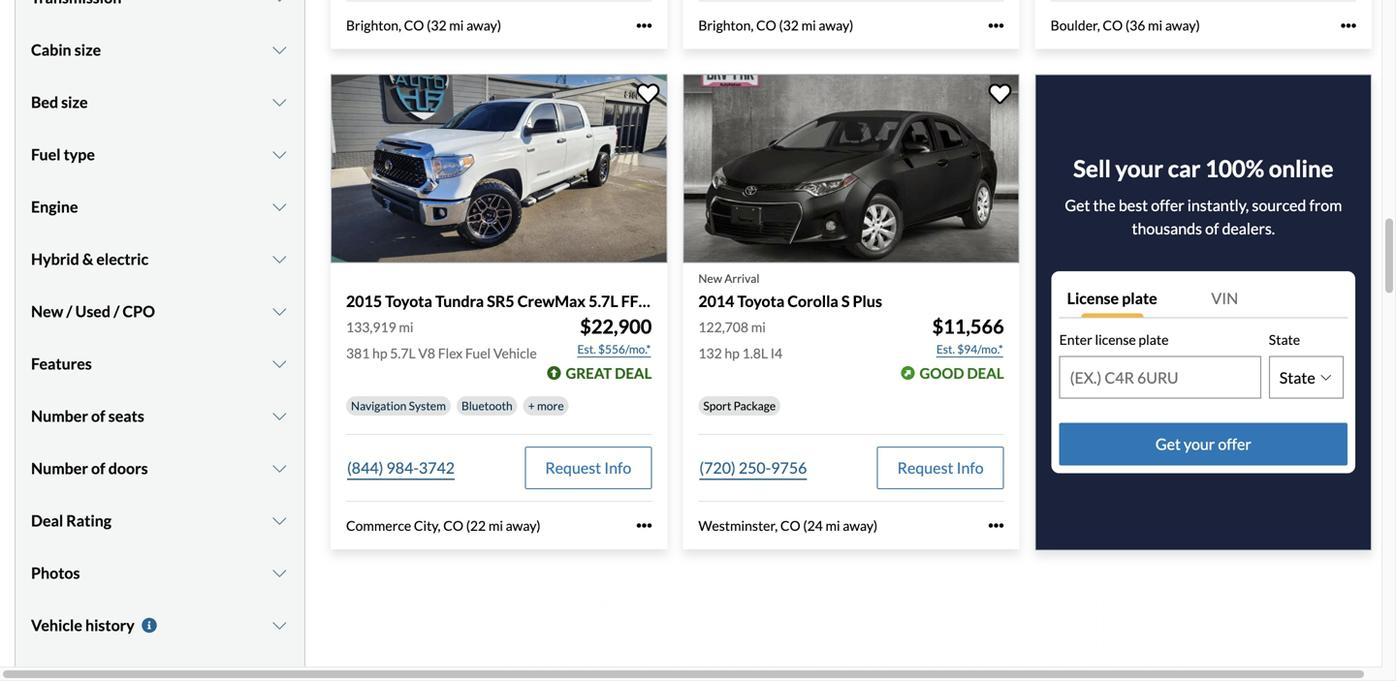 Task type: describe. For each thing, give the bounding box(es) containing it.
license plate
[[1067, 289, 1157, 308]]

photos
[[31, 564, 80, 583]]

250-
[[739, 459, 771, 477]]

request info for 3742
[[545, 459, 632, 477]]

get your offer
[[1156, 435, 1252, 454]]

(720) 250-9756 button
[[698, 447, 808, 490]]

black sand mica 2014 toyota corolla s plus sedan front-wheel drive automatic image
[[683, 74, 1020, 263]]

car
[[1168, 155, 1201, 183]]

enter
[[1060, 332, 1093, 348]]

sell
[[1074, 155, 1111, 183]]

tundra
[[435, 292, 484, 311]]

vehicle history button
[[31, 601, 289, 650]]

7 chevron down image from the top
[[270, 618, 289, 633]]

vehicle inside vehicle history 'dropdown button'
[[31, 616, 82, 635]]

2 / from the left
[[114, 302, 120, 321]]

bed
[[31, 92, 58, 111]]

dealers.
[[1222, 219, 1275, 238]]

1.8l
[[742, 345, 768, 362]]

2 (32 from the left
[[779, 17, 799, 34]]

advertisement region
[[506, 582, 1212, 670]]

westminster,
[[698, 518, 778, 534]]

sr5
[[487, 292, 515, 311]]

fuel inside dropdown button
[[31, 145, 61, 164]]

size for bed size
[[61, 92, 88, 111]]

good deal
[[920, 364, 1004, 382]]

plate inside tab
[[1122, 289, 1157, 308]]

chevron down image for fuel type
[[270, 147, 289, 162]]

rating
[[66, 511, 112, 530]]

133,919
[[346, 319, 396, 335]]

number of doors button
[[31, 444, 289, 493]]

(22
[[466, 518, 486, 534]]

request info for 9756
[[898, 459, 984, 477]]

info for (720) 250-9756
[[957, 459, 984, 477]]

great
[[566, 364, 612, 382]]

new arrival 2014 toyota corolla s plus
[[698, 272, 882, 311]]

of inside get the best offer instantly, sourced from thousands of dealers.
[[1205, 219, 1219, 238]]

chevron down image inside photos dropdown button
[[270, 566, 289, 581]]

chevron down image for number of doors
[[270, 461, 289, 476]]

1 / from the left
[[66, 302, 72, 321]]

license
[[1067, 289, 1119, 308]]

2015
[[346, 292, 382, 311]]

i4
[[771, 345, 783, 362]]

(720) 250-9756
[[699, 459, 807, 477]]

est. for $11,566
[[937, 342, 955, 356]]

fuel inside 133,919 mi 381 hp 5.7l v8 flex fuel vehicle
[[465, 345, 491, 362]]

sourced
[[1252, 196, 1306, 215]]

ellipsis h image for westminster, co (24 mi away)
[[989, 518, 1004, 534]]

electric
[[96, 249, 148, 268]]

s
[[842, 292, 850, 311]]

chevron down image for of
[[270, 409, 289, 424]]

get for get the best offer instantly, sourced from thousands of dealers.
[[1065, 196, 1090, 215]]

great deal
[[566, 364, 652, 382]]

sport
[[703, 399, 731, 413]]

2014
[[698, 292, 734, 311]]

133,919 mi 381 hp 5.7l v8 flex fuel vehicle
[[346, 319, 537, 362]]

chevron down image for size
[[270, 42, 289, 57]]

deal for $22,900
[[615, 364, 652, 382]]

9756
[[771, 459, 807, 477]]

features button
[[31, 340, 289, 388]]

2015 toyota tundra sr5 crewmax 5.7l ffv 4wd
[[346, 292, 690, 311]]

features
[[31, 354, 92, 373]]

toyota inside new arrival 2014 toyota corolla s plus
[[737, 292, 785, 311]]

request info button for (720) 250-9756
[[877, 447, 1004, 490]]

ellipsis h image for boulder, co (36 mi away)
[[1341, 18, 1357, 33]]

chevron down image for engine
[[270, 199, 289, 215]]

request for 3742
[[545, 459, 601, 477]]

ellipsis h image for brighton, co (32 mi away)
[[989, 18, 1004, 33]]

type
[[64, 145, 95, 164]]

best
[[1119, 196, 1148, 215]]

deal for $11,566
[[967, 364, 1004, 382]]

$11,566 est. $94/mo.*
[[932, 315, 1004, 356]]

engine button
[[31, 183, 289, 231]]

seats
[[108, 407, 144, 425]]

thousands
[[1132, 219, 1202, 238]]

hybrid & electric
[[31, 249, 148, 268]]

1 (32 from the left
[[427, 17, 447, 34]]

package
[[734, 399, 776, 413]]

cabin size button
[[31, 25, 289, 74]]

your for car
[[1116, 155, 1164, 183]]

(24
[[803, 518, 823, 534]]

hp for $22,900
[[372, 345, 387, 362]]

offer inside button
[[1218, 435, 1252, 454]]

photos button
[[31, 549, 289, 598]]

instantly,
[[1188, 196, 1249, 215]]

cpo
[[123, 302, 155, 321]]

used
[[75, 302, 111, 321]]

est. $556/mo.* button
[[576, 340, 652, 359]]

plus
[[853, 292, 882, 311]]

bed size
[[31, 92, 88, 111]]

ffv
[[621, 292, 650, 311]]

engine
[[31, 197, 78, 216]]

984-
[[386, 459, 419, 477]]

get for get your offer
[[1156, 435, 1181, 454]]

number of doors
[[31, 459, 148, 478]]

ellipsis h image for brighton, co (32 mi away)
[[636, 18, 652, 33]]

tab list containing license plate
[[1060, 279, 1348, 318]]

+ more
[[528, 399, 564, 413]]

sell your car 100% online
[[1074, 155, 1334, 183]]

deal rating
[[31, 511, 112, 530]]

city,
[[414, 518, 441, 534]]

new for new arrival 2014 toyota corolla s plus
[[698, 272, 722, 286]]

cabin size
[[31, 40, 101, 59]]



Task type: locate. For each thing, give the bounding box(es) containing it.
1 vertical spatial fuel
[[465, 345, 491, 362]]

0 horizontal spatial brighton,
[[346, 17, 401, 34]]

4 chevron down image from the top
[[270, 409, 289, 424]]

brighton, co (32 mi away)
[[346, 17, 501, 34], [698, 17, 854, 34]]

(844) 984-3742 button
[[346, 447, 456, 490]]

Enter license plate field
[[1060, 357, 1260, 398]]

132
[[698, 345, 722, 362]]

6 chevron down image from the top
[[270, 566, 289, 581]]

new / used / cpo
[[31, 302, 155, 321]]

ellipsis h image
[[989, 18, 1004, 33], [1341, 18, 1357, 33]]

info down good deal
[[957, 459, 984, 477]]

est. for $22,900
[[577, 342, 596, 356]]

1 hp from the left
[[372, 345, 387, 362]]

1 request info button from the left
[[525, 447, 652, 490]]

of down instantly,
[[1205, 219, 1219, 238]]

ellipsis h image
[[636, 18, 652, 33], [636, 518, 652, 534], [989, 518, 1004, 534]]

new left used
[[31, 302, 63, 321]]

(844)
[[347, 459, 383, 477]]

2 brighton, from the left
[[698, 17, 754, 34]]

est.
[[577, 342, 596, 356], [937, 342, 955, 356]]

0 vertical spatial new
[[698, 272, 722, 286]]

boulder,
[[1051, 17, 1100, 34]]

1 number from the top
[[31, 407, 88, 425]]

$22,900 est. $556/mo.*
[[577, 315, 652, 356]]

est. up great
[[577, 342, 596, 356]]

1 brighton, co (32 mi away) from the left
[[346, 17, 501, 34]]

your down enter license plate field
[[1184, 435, 1215, 454]]

4 chevron down image from the top
[[270, 199, 289, 215]]

chevron down image
[[270, 42, 289, 57], [270, 251, 289, 267], [270, 356, 289, 372], [270, 409, 289, 424], [270, 513, 289, 529], [270, 566, 289, 581]]

1 est. from the left
[[577, 342, 596, 356]]

1 vertical spatial offer
[[1218, 435, 1252, 454]]

chevron down image inside cabin size dropdown button
[[270, 42, 289, 57]]

toyota down arrival
[[737, 292, 785, 311]]

1 horizontal spatial vehicle
[[493, 345, 537, 362]]

(720)
[[699, 459, 736, 477]]

1 vertical spatial your
[[1184, 435, 1215, 454]]

new / used / cpo button
[[31, 287, 289, 336]]

info for (844) 984-3742
[[604, 459, 632, 477]]

bluetooth
[[461, 399, 513, 413]]

mi inside 122,708 mi 132 hp 1.8l i4
[[751, 319, 766, 335]]

chevron down image inside deal rating dropdown button
[[270, 513, 289, 529]]

0 horizontal spatial new
[[31, 302, 63, 321]]

flex
[[438, 345, 463, 362]]

your inside button
[[1184, 435, 1215, 454]]

vehicle down 2015 toyota tundra sr5 crewmax 5.7l ffv 4wd
[[493, 345, 537, 362]]

request info down good
[[898, 459, 984, 477]]

chevron down image inside hybrid & electric dropdown button
[[270, 251, 289, 267]]

number for number of seats
[[31, 407, 88, 425]]

number down features
[[31, 407, 88, 425]]

vehicle down photos
[[31, 616, 82, 635]]

2 est. from the left
[[937, 342, 955, 356]]

/ left used
[[66, 302, 72, 321]]

hybrid
[[31, 249, 79, 268]]

deal
[[31, 511, 63, 530]]

1 vertical spatial vehicle
[[31, 616, 82, 635]]

of
[[1205, 219, 1219, 238], [91, 407, 105, 425], [91, 459, 105, 478]]

1 vertical spatial new
[[31, 302, 63, 321]]

(36
[[1126, 17, 1146, 34]]

0 horizontal spatial brighton, co (32 mi away)
[[346, 17, 501, 34]]

0 vertical spatial get
[[1065, 196, 1090, 215]]

toyota
[[385, 292, 432, 311], [737, 292, 785, 311]]

1 toyota from the left
[[385, 292, 432, 311]]

chevron down image inside fuel type dropdown button
[[270, 147, 289, 162]]

1 vertical spatial size
[[61, 92, 88, 111]]

0 vertical spatial 5.7l
[[589, 292, 618, 311]]

fuel
[[31, 145, 61, 164], [465, 345, 491, 362]]

est. up good
[[937, 342, 955, 356]]

5.7l up $22,900
[[589, 292, 618, 311]]

/
[[66, 302, 72, 321], [114, 302, 120, 321]]

$22,900
[[580, 315, 652, 338]]

your up best
[[1116, 155, 1164, 183]]

0 horizontal spatial info
[[604, 459, 632, 477]]

0 vertical spatial of
[[1205, 219, 1219, 238]]

get inside get the best offer instantly, sourced from thousands of dealers.
[[1065, 196, 1090, 215]]

of left seats
[[91, 407, 105, 425]]

boulder, co (36 mi away)
[[1051, 17, 1200, 34]]

offer
[[1151, 196, 1185, 215], [1218, 435, 1252, 454]]

mi inside 133,919 mi 381 hp 5.7l v8 flex fuel vehicle
[[399, 319, 414, 335]]

hp inside 122,708 mi 132 hp 1.8l i4
[[725, 345, 740, 362]]

0 vertical spatial vehicle
[[493, 345, 537, 362]]

get inside button
[[1156, 435, 1181, 454]]

your for offer
[[1184, 435, 1215, 454]]

2 brighton, co (32 mi away) from the left
[[698, 17, 854, 34]]

enter license plate
[[1060, 332, 1169, 348]]

chevron down image inside number of seats dropdown button
[[270, 409, 289, 424]]

info
[[604, 459, 632, 477], [957, 459, 984, 477]]

0 vertical spatial offer
[[1151, 196, 1185, 215]]

vin tab
[[1204, 279, 1348, 318]]

0 horizontal spatial request info button
[[525, 447, 652, 490]]

more
[[537, 399, 564, 413]]

deal rating button
[[31, 497, 289, 545]]

2 hp from the left
[[725, 345, 740, 362]]

of left doors
[[91, 459, 105, 478]]

state
[[1269, 332, 1300, 348]]

6 chevron down image from the top
[[270, 461, 289, 476]]

license plate tab
[[1060, 279, 1204, 318]]

v8
[[418, 345, 435, 362]]

381
[[346, 345, 370, 362]]

1 horizontal spatial deal
[[967, 364, 1004, 382]]

2 request info button from the left
[[877, 447, 1004, 490]]

est. inside $22,900 est. $556/mo.*
[[577, 342, 596, 356]]

est. inside $11,566 est. $94/mo.*
[[937, 342, 955, 356]]

1 info from the left
[[604, 459, 632, 477]]

2 deal from the left
[[967, 364, 1004, 382]]

0 horizontal spatial request info
[[545, 459, 632, 477]]

1 horizontal spatial fuel
[[465, 345, 491, 362]]

chevron down image inside bed size dropdown button
[[270, 94, 289, 110]]

5 chevron down image from the top
[[270, 513, 289, 529]]

fuel right flex
[[465, 345, 491, 362]]

request info
[[545, 459, 632, 477], [898, 459, 984, 477]]

brighton,
[[346, 17, 401, 34], [698, 17, 754, 34]]

1 horizontal spatial request info
[[898, 459, 984, 477]]

1 vertical spatial 5.7l
[[390, 345, 416, 362]]

hp inside 133,919 mi 381 hp 5.7l v8 flex fuel vehicle
[[372, 345, 387, 362]]

navigation system
[[351, 399, 446, 413]]

the
[[1093, 196, 1116, 215]]

0 horizontal spatial offer
[[1151, 196, 1185, 215]]

0 horizontal spatial est.
[[577, 342, 596, 356]]

request info down more
[[545, 459, 632, 477]]

1 horizontal spatial request info button
[[877, 447, 1004, 490]]

commerce city, co (22 mi away)
[[346, 518, 541, 534]]

5.7l
[[589, 292, 618, 311], [390, 345, 416, 362]]

0 horizontal spatial (32
[[427, 17, 447, 34]]

vin
[[1211, 289, 1238, 308]]

5 chevron down image from the top
[[270, 304, 289, 319]]

chevron down image inside new / used / cpo dropdown button
[[270, 304, 289, 319]]

1 horizontal spatial your
[[1184, 435, 1215, 454]]

fuel left the "type"
[[31, 145, 61, 164]]

3 chevron down image from the top
[[270, 356, 289, 372]]

westminster, co (24 mi away)
[[698, 518, 878, 534]]

arrival
[[725, 272, 760, 286]]

chevron down image
[[270, 0, 289, 5], [270, 94, 289, 110], [270, 147, 289, 162], [270, 199, 289, 215], [270, 304, 289, 319], [270, 461, 289, 476], [270, 618, 289, 633]]

4wd
[[653, 292, 690, 311]]

request info button
[[525, 447, 652, 490], [877, 447, 1004, 490]]

of for seats
[[91, 407, 105, 425]]

license
[[1095, 332, 1136, 348]]

1 horizontal spatial (32
[[779, 17, 799, 34]]

0 vertical spatial size
[[74, 40, 101, 59]]

size right cabin
[[74, 40, 101, 59]]

vehicle inside 133,919 mi 381 hp 5.7l v8 flex fuel vehicle
[[493, 345, 537, 362]]

5.7l inside 133,919 mi 381 hp 5.7l v8 flex fuel vehicle
[[390, 345, 416, 362]]

1 horizontal spatial brighton,
[[698, 17, 754, 34]]

1 chevron down image from the top
[[270, 0, 289, 5]]

mi
[[449, 17, 464, 34], [802, 17, 816, 34], [1148, 17, 1163, 34], [399, 319, 414, 335], [751, 319, 766, 335], [489, 518, 503, 534], [826, 518, 840, 534]]

(32
[[427, 17, 447, 34], [779, 17, 799, 34]]

chevron down image inside features dropdown button
[[270, 356, 289, 372]]

122,708
[[698, 319, 749, 335]]

get your offer button
[[1060, 423, 1348, 466]]

1 horizontal spatial new
[[698, 272, 722, 286]]

0 vertical spatial fuel
[[31, 145, 61, 164]]

new inside new arrival 2014 toyota corolla s plus
[[698, 272, 722, 286]]

request info button down more
[[525, 447, 652, 490]]

1 horizontal spatial request
[[898, 459, 954, 477]]

0 vertical spatial number
[[31, 407, 88, 425]]

size for cabin size
[[74, 40, 101, 59]]

1 vertical spatial number
[[31, 459, 88, 478]]

3 chevron down image from the top
[[270, 147, 289, 162]]

0 horizontal spatial hp
[[372, 345, 387, 362]]

1 horizontal spatial 5.7l
[[589, 292, 618, 311]]

ellipsis h image for commerce city, co (22 mi away)
[[636, 518, 652, 534]]

crewmax
[[518, 292, 586, 311]]

commerce
[[346, 518, 411, 534]]

new up "2014"
[[698, 272, 722, 286]]

1 horizontal spatial hp
[[725, 345, 740, 362]]

request info button for (844) 984-3742
[[525, 447, 652, 490]]

1 horizontal spatial toyota
[[737, 292, 785, 311]]

0 horizontal spatial /
[[66, 302, 72, 321]]

1 horizontal spatial info
[[957, 459, 984, 477]]

hp right 381
[[372, 345, 387, 362]]

2 toyota from the left
[[737, 292, 785, 311]]

request
[[545, 459, 601, 477], [898, 459, 954, 477]]

deal
[[615, 364, 652, 382], [967, 364, 1004, 382]]

request for 9756
[[898, 459, 954, 477]]

brighton, for ellipsis h icon for brighton, co (32 mi away)
[[698, 17, 754, 34]]

system
[[409, 399, 446, 413]]

1 chevron down image from the top
[[270, 42, 289, 57]]

number of seats button
[[31, 392, 289, 441]]

1 horizontal spatial est.
[[937, 342, 955, 356]]

5.7l left v8
[[390, 345, 416, 362]]

navigation
[[351, 399, 407, 413]]

0 horizontal spatial get
[[1065, 196, 1090, 215]]

new inside dropdown button
[[31, 302, 63, 321]]

sport package
[[703, 399, 776, 413]]

get
[[1065, 196, 1090, 215], [1156, 435, 1181, 454]]

co
[[404, 17, 424, 34], [756, 17, 776, 34], [1103, 17, 1123, 34], [443, 518, 463, 534], [780, 518, 801, 534]]

1 vertical spatial plate
[[1139, 332, 1169, 348]]

0 horizontal spatial deal
[[615, 364, 652, 382]]

info down great deal on the bottom of page
[[604, 459, 632, 477]]

info circle image
[[139, 618, 159, 633]]

1 ellipsis h image from the left
[[989, 18, 1004, 33]]

deal down $94/mo.* at the bottom right
[[967, 364, 1004, 382]]

$11,566
[[932, 315, 1004, 338]]

brighton, for ellipsis h image associated with brighton, co (32 mi away)
[[346, 17, 401, 34]]

get left the
[[1065, 196, 1090, 215]]

est. $94/mo.* button
[[936, 340, 1004, 359]]

your
[[1116, 155, 1164, 183], [1184, 435, 1215, 454]]

&
[[82, 249, 93, 268]]

hybrid & electric button
[[31, 235, 289, 283]]

1 horizontal spatial offer
[[1218, 435, 1252, 454]]

chevron down image inside number of doors dropdown button
[[270, 461, 289, 476]]

number for number of doors
[[31, 459, 88, 478]]

hp right 132
[[725, 345, 740, 362]]

+
[[528, 399, 535, 413]]

request info button down good
[[877, 447, 1004, 490]]

chevron down image for bed size
[[270, 94, 289, 110]]

0 horizontal spatial your
[[1116, 155, 1164, 183]]

1 horizontal spatial ellipsis h image
[[1341, 18, 1357, 33]]

vehicle history
[[31, 616, 135, 635]]

2 vertical spatial of
[[91, 459, 105, 478]]

1 vertical spatial of
[[91, 407, 105, 425]]

0 horizontal spatial fuel
[[31, 145, 61, 164]]

fuel type
[[31, 145, 95, 164]]

doors
[[108, 459, 148, 478]]

get down enter license plate field
[[1156, 435, 1181, 454]]

chevron down image for rating
[[270, 513, 289, 529]]

number of seats
[[31, 407, 144, 425]]

chevron down image inside engine dropdown button
[[270, 199, 289, 215]]

of for doors
[[91, 459, 105, 478]]

0 vertical spatial your
[[1116, 155, 1164, 183]]

hp for $11,566
[[725, 345, 740, 362]]

super white 2015 toyota tundra sr5 crewmax 5.7l ffv 4wd pickup truck four-wheel drive 6-speed automatic image
[[331, 74, 667, 263]]

1 horizontal spatial /
[[114, 302, 120, 321]]

1 horizontal spatial get
[[1156, 435, 1181, 454]]

2 number from the top
[[31, 459, 88, 478]]

hp
[[372, 345, 387, 362], [725, 345, 740, 362]]

1 brighton, from the left
[[346, 17, 401, 34]]

size right bed at the top left of page
[[61, 92, 88, 111]]

number up deal rating
[[31, 459, 88, 478]]

tab list
[[1060, 279, 1348, 318]]

1 request from the left
[[545, 459, 601, 477]]

0 horizontal spatial vehicle
[[31, 616, 82, 635]]

0 vertical spatial plate
[[1122, 289, 1157, 308]]

2 chevron down image from the top
[[270, 94, 289, 110]]

1 deal from the left
[[615, 364, 652, 382]]

2 info from the left
[[957, 459, 984, 477]]

1 vertical spatial get
[[1156, 435, 1181, 454]]

vehicle
[[493, 345, 537, 362], [31, 616, 82, 635]]

offer inside get the best offer instantly, sourced from thousands of dealers.
[[1151, 196, 1185, 215]]

new for new / used / cpo
[[31, 302, 63, 321]]

chevron down image for &
[[270, 251, 289, 267]]

2 ellipsis h image from the left
[[1341, 18, 1357, 33]]

0 horizontal spatial 5.7l
[[390, 345, 416, 362]]

0 horizontal spatial request
[[545, 459, 601, 477]]

1 horizontal spatial brighton, co (32 mi away)
[[698, 17, 854, 34]]

2 request from the left
[[898, 459, 954, 477]]

request down more
[[545, 459, 601, 477]]

3742
[[419, 459, 455, 477]]

deal down '$556/mo.*'
[[615, 364, 652, 382]]

(844) 984-3742
[[347, 459, 455, 477]]

0 horizontal spatial toyota
[[385, 292, 432, 311]]

chevron down image for new / used / cpo
[[270, 304, 289, 319]]

2 chevron down image from the top
[[270, 251, 289, 267]]

bed size button
[[31, 78, 289, 126]]

toyota right 2015
[[385, 292, 432, 311]]

/ left cpo
[[114, 302, 120, 321]]

get the best offer instantly, sourced from thousands of dealers.
[[1065, 196, 1342, 238]]

request down good
[[898, 459, 954, 477]]

0 horizontal spatial ellipsis h image
[[989, 18, 1004, 33]]

2 request info from the left
[[898, 459, 984, 477]]

1 request info from the left
[[545, 459, 632, 477]]

fuel type button
[[31, 130, 289, 179]]



Task type: vqa. For each thing, say whether or not it's contained in the screenshot.
"sport package"
yes



